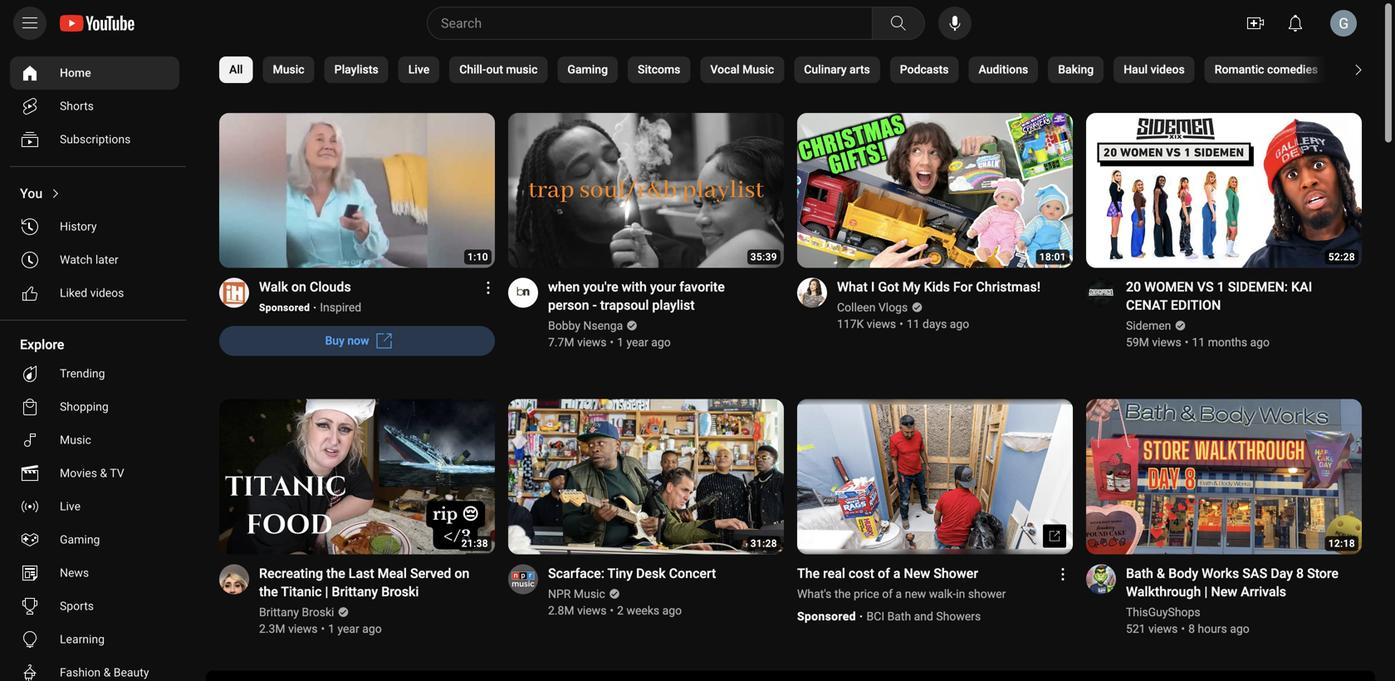 Task type: describe. For each thing, give the bounding box(es) containing it.
scarface: tiny desk concert
[[548, 566, 716, 581]]

0 horizontal spatial gaming
[[60, 533, 100, 547]]

thisguyshops image
[[1087, 564, 1116, 594]]

8 hours ago
[[1189, 622, 1250, 636]]

playlists
[[334, 63, 379, 76]]

| inside recreating the last meal served on the titanic | brittany broski
[[325, 584, 328, 600]]

recreating the last meal served on the titanic | brittany broski by brittany broski 2,309,002 views 1 year ago 21 minutes element
[[259, 564, 475, 601]]

fashion & beauty
[[60, 666, 149, 680]]

nsenga
[[583, 319, 623, 333]]

1 vertical spatial sponsored
[[797, 610, 856, 623]]

1 year ago for playlist
[[617, 336, 671, 350]]

new inside the bath & body works sas day 8 store walkthrough | new arrivals
[[1211, 584, 1238, 600]]

clouds
[[310, 279, 351, 295]]

news
[[60, 566, 89, 580]]

12 minutes, 18 seconds element
[[1329, 538, 1356, 549]]

liked
[[60, 286, 87, 300]]

18:01
[[1040, 251, 1067, 263]]

12:18
[[1329, 538, 1356, 549]]

shower
[[968, 587, 1006, 601]]

vs
[[1198, 279, 1214, 295]]

the real cost of a new shower
[[797, 566, 979, 581]]

bci
[[867, 610, 885, 623]]

learning
[[60, 633, 105, 646]]

31 minutes, 28 seconds element
[[751, 538, 778, 549]]

year for |
[[338, 622, 360, 636]]

avatar image image
[[1331, 10, 1357, 37]]

npr
[[548, 587, 571, 601]]

trending
[[60, 367, 105, 380]]

brittany inside recreating the last meal served on the titanic | brittany broski
[[332, 584, 378, 600]]

go to channel: inspired. image
[[219, 278, 249, 308]]

fashion
[[60, 666, 101, 680]]

sitcoms
[[638, 63, 681, 76]]

shower
[[934, 566, 979, 581]]

ago for concert
[[663, 604, 682, 618]]

ago for my
[[950, 318, 970, 331]]

edition
[[1171, 298, 1221, 313]]

what's
[[797, 587, 832, 601]]

baking
[[1058, 63, 1094, 76]]

| inside the bath & body works sas day 8 store walkthrough | new arrivals
[[1205, 584, 1208, 600]]

now
[[348, 334, 369, 348]]

sports
[[60, 599, 94, 613]]

11 for got
[[907, 318, 920, 331]]

scarface:
[[548, 566, 605, 581]]

21:38 link
[[219, 399, 495, 557]]

20 women vs 1 sidemen: kai cenat edition
[[1126, 279, 1313, 313]]

romantic
[[1215, 63, 1265, 76]]

the for recreating
[[326, 566, 345, 581]]

playlist
[[652, 298, 695, 313]]

npr music link
[[548, 586, 607, 603]]

views for &
[[1149, 622, 1178, 636]]

for
[[954, 279, 973, 295]]

kids
[[924, 279, 950, 295]]

thisguyshops
[[1126, 606, 1201, 619]]

walk
[[259, 279, 288, 295]]

when
[[548, 279, 580, 295]]

colleen
[[837, 301, 876, 315]]

7.7m views
[[548, 336, 607, 350]]

2
[[617, 604, 624, 618]]

vocal music
[[711, 63, 774, 76]]

got
[[878, 279, 899, 295]]

on inside recreating the last meal served on the titanic | brittany broski
[[455, 566, 470, 581]]

culinary
[[804, 63, 847, 76]]

last
[[349, 566, 374, 581]]

watch
[[60, 253, 93, 267]]

thisguyshops link
[[1126, 604, 1202, 621]]

colleen vlogs image
[[797, 278, 827, 308]]

11 for vs
[[1192, 336, 1205, 350]]

views for you're
[[577, 336, 607, 350]]

day
[[1271, 566, 1293, 581]]

what i got my kids for christmas!
[[837, 279, 1041, 295]]

0 vertical spatial sponsored
[[259, 302, 310, 314]]

npr music image
[[508, 564, 538, 594]]

52:28 link
[[1087, 113, 1362, 270]]

the for what's
[[835, 587, 851, 601]]

0 vertical spatial new
[[904, 566, 931, 581]]

ad - walk on clouds - 1 minute, 10 seconds - your daily retreat with our foot massager - inspired - play video element
[[259, 278, 351, 296]]

bobby nsenga link
[[548, 318, 624, 335]]

with
[[622, 279, 647, 295]]

christmas!
[[976, 279, 1041, 295]]

price
[[854, 587, 880, 601]]

bath & body works sas day 8 store walkthrough | new arrivals
[[1126, 566, 1339, 600]]

my
[[903, 279, 921, 295]]

music right the 'vocal'
[[743, 63, 774, 76]]

what's the price of a new walk-in shower
[[797, 587, 1006, 601]]

1:10 button
[[219, 113, 495, 270]]

bci bath and showers
[[867, 610, 981, 623]]

59m
[[1126, 336, 1150, 350]]

when you're with your favorite person - trapsoul playlist
[[548, 279, 725, 313]]

you
[[20, 186, 43, 201]]

arrivals
[[1241, 584, 1287, 600]]

-
[[593, 298, 597, 313]]

bobby nsenga image
[[508, 278, 538, 308]]

trapsoul
[[600, 298, 649, 313]]

recreating the last meal served on the titanic | brittany broski
[[259, 566, 470, 600]]

you're
[[583, 279, 619, 295]]

new
[[905, 587, 926, 601]]

chill-
[[460, 63, 486, 76]]

1 for when you're with your favorite person - trapsoul playlist
[[617, 336, 624, 350]]

real
[[823, 566, 846, 581]]

ago for works
[[1230, 622, 1250, 636]]

0 horizontal spatial brittany
[[259, 606, 299, 619]]

music up 2.8m views
[[574, 587, 605, 601]]

freestyle
[[1348, 63, 1396, 76]]

colleen vlogs
[[837, 301, 908, 315]]

117k views
[[837, 318, 896, 331]]

concert
[[669, 566, 716, 581]]

in
[[956, 587, 966, 601]]

women
[[1145, 279, 1194, 295]]

1 vertical spatial 8
[[1189, 622, 1195, 636]]

35:39 link
[[508, 113, 784, 270]]

20
[[1126, 279, 1142, 295]]

59m views
[[1126, 336, 1182, 350]]

titanic
[[281, 584, 322, 600]]

1:10
[[468, 251, 488, 263]]

go to channel: inspired. element
[[320, 301, 361, 315]]

arts
[[850, 63, 870, 76]]

subscriptions
[[60, 132, 131, 146]]

of for cost
[[878, 566, 890, 581]]

vlogs
[[879, 301, 908, 315]]

& for tv
[[100, 466, 107, 480]]

year for playlist
[[627, 336, 649, 350]]

1 vertical spatial live
[[60, 500, 81, 513]]

podcasts
[[900, 63, 949, 76]]



Task type: vqa. For each thing, say whether or not it's contained in the screenshot.
7.7M
yes



Task type: locate. For each thing, give the bounding box(es) containing it.
views for tiny
[[577, 604, 607, 618]]

1 year ago down 'trapsoul'
[[617, 336, 671, 350]]

0 horizontal spatial 1
[[328, 622, 335, 636]]

1 horizontal spatial on
[[455, 566, 470, 581]]

0 horizontal spatial live
[[60, 500, 81, 513]]

meal
[[378, 566, 407, 581]]

gaming right music
[[568, 63, 608, 76]]

1 vertical spatial 1
[[617, 336, 624, 350]]

1 vertical spatial &
[[1157, 566, 1166, 581]]

movies & tv link
[[10, 457, 179, 490], [10, 457, 179, 490]]

haul
[[1124, 63, 1148, 76]]

0 vertical spatial gaming
[[568, 63, 608, 76]]

cenat
[[1126, 298, 1168, 313]]

videos for haul videos
[[1151, 63, 1185, 76]]

None search field
[[397, 7, 929, 40]]

0 horizontal spatial year
[[338, 622, 360, 636]]

0 vertical spatial 1
[[1218, 279, 1225, 295]]

& for beauty
[[104, 666, 111, 680]]

what
[[837, 279, 868, 295]]

recreating
[[259, 566, 323, 581]]

0 horizontal spatial new
[[904, 566, 931, 581]]

| right titanic
[[325, 584, 328, 600]]

what i got my kids for christmas! link
[[837, 278, 1041, 296]]

videos down later
[[90, 286, 124, 300]]

views for women
[[1152, 336, 1182, 350]]

sponsored down walk
[[259, 302, 310, 314]]

gaming
[[568, 63, 608, 76], [60, 533, 100, 547]]

1 vertical spatial 11
[[1192, 336, 1205, 350]]

of right "cost"
[[878, 566, 890, 581]]

year down recreating the last meal served on the titanic | brittany broski
[[338, 622, 360, 636]]

& for body
[[1157, 566, 1166, 581]]

1 down nsenga
[[617, 336, 624, 350]]

music up movies
[[60, 433, 91, 447]]

20 women vs 1 sidemen: kai cenat edition by sidemen 59,607,293 views 11 months ago 52 minutes element
[[1126, 278, 1342, 315]]

1 year ago for |
[[328, 622, 382, 636]]

21 minutes, 38 seconds element
[[462, 538, 488, 549]]

11
[[907, 318, 920, 331], [1192, 336, 1205, 350]]

buy now
[[325, 334, 369, 348]]

1 horizontal spatial year
[[627, 336, 649, 350]]

521 views
[[1126, 622, 1178, 636]]

home
[[60, 66, 91, 80]]

live
[[408, 63, 430, 76], [60, 500, 81, 513]]

videos right haul
[[1151, 63, 1185, 76]]

of down the real cost of a new shower
[[882, 587, 893, 601]]

comedies
[[1268, 63, 1318, 76]]

1 vertical spatial 1 year ago
[[328, 622, 382, 636]]

1 vertical spatial gaming
[[60, 533, 100, 547]]

views for i
[[867, 318, 896, 331]]

when you're with your favorite person - trapsoul playlist by bobby nsenga 7,778,849 views 1 year ago 35 minutes element
[[548, 278, 764, 315]]

31:28
[[751, 538, 778, 549]]

sidemen image
[[1087, 278, 1116, 308]]

0 vertical spatial &
[[100, 466, 107, 480]]

you link
[[10, 177, 179, 210], [10, 177, 179, 210]]

1 inside 20 women vs 1 sidemen: kai cenat edition
[[1218, 279, 1225, 295]]

live link
[[10, 490, 179, 523], [10, 490, 179, 523]]

tab list
[[219, 47, 1396, 93]]

1 vertical spatial broski
[[302, 606, 334, 619]]

0 vertical spatial a
[[894, 566, 901, 581]]

0 horizontal spatial 11
[[907, 318, 920, 331]]

desk
[[636, 566, 666, 581]]

0 horizontal spatial on
[[291, 279, 306, 295]]

views down thisguyshops link
[[1149, 622, 1178, 636]]

1 vertical spatial bath
[[888, 610, 911, 623]]

views
[[867, 318, 896, 331], [577, 336, 607, 350], [1152, 336, 1182, 350], [577, 604, 607, 618], [288, 622, 318, 636], [1149, 622, 1178, 636]]

& left tv
[[100, 466, 107, 480]]

views down colleen vlogs link
[[867, 318, 896, 331]]

1 horizontal spatial 11
[[1192, 336, 1205, 350]]

ago for 1
[[1251, 336, 1270, 350]]

35 minutes, 39 seconds element
[[751, 251, 778, 263]]

live left the chill-
[[408, 63, 430, 76]]

0 horizontal spatial 1 year ago
[[328, 622, 382, 636]]

52 minutes, 28 seconds element
[[1329, 251, 1356, 263]]

your
[[650, 279, 676, 295]]

views down bobby nsenga link
[[577, 336, 607, 350]]

1 for recreating the last meal served on the titanic | brittany broski
[[328, 622, 335, 636]]

1 horizontal spatial 8
[[1297, 566, 1304, 581]]

0 horizontal spatial the
[[259, 584, 278, 600]]

views down npr music link
[[577, 604, 607, 618]]

the left the last
[[326, 566, 345, 581]]

new down works
[[1211, 584, 1238, 600]]

2 weeks ago
[[617, 604, 682, 618]]

1 horizontal spatial broski
[[381, 584, 419, 600]]

Buy now text field
[[325, 334, 369, 348]]

1 horizontal spatial new
[[1211, 584, 1238, 600]]

explore
[[20, 337, 64, 353]]

0 horizontal spatial |
[[325, 584, 328, 600]]

1 | from the left
[[325, 584, 328, 600]]

brittany up 2.3m
[[259, 606, 299, 619]]

0 horizontal spatial bath
[[888, 610, 911, 623]]

0 vertical spatial 11
[[907, 318, 920, 331]]

bath & body works sas day 8 store walkthrough | new arrivals by thisguyshops 521 views 8 hours ago 12 minutes, 18 seconds element
[[1126, 564, 1342, 601]]

a up the what's the price of a new walk-in shower
[[894, 566, 901, 581]]

a for new
[[894, 566, 901, 581]]

1 horizontal spatial gaming
[[568, 63, 608, 76]]

ago right days
[[950, 318, 970, 331]]

the down recreating
[[259, 584, 278, 600]]

broski down titanic
[[302, 606, 334, 619]]

kai
[[1292, 279, 1313, 295]]

sidemen:
[[1228, 279, 1288, 295]]

0 vertical spatial brittany
[[332, 584, 378, 600]]

shorts link
[[10, 90, 179, 123], [10, 90, 179, 123]]

the
[[326, 566, 345, 581], [259, 584, 278, 600], [835, 587, 851, 601]]

works
[[1202, 566, 1240, 581]]

later
[[95, 253, 118, 267]]

broski down the meal
[[381, 584, 419, 600]]

year down 'trapsoul'
[[627, 336, 649, 350]]

2 horizontal spatial 1
[[1218, 279, 1225, 295]]

tiny
[[608, 566, 633, 581]]

person
[[548, 298, 589, 313]]

0 vertical spatial bath
[[1126, 566, 1154, 581]]

on right served
[[455, 566, 470, 581]]

11 months ago
[[1192, 336, 1270, 350]]

inspired
[[320, 301, 361, 315]]

of for price
[[882, 587, 893, 601]]

scarface: tiny desk concert by npr music 2,810,552 views 2 weeks ago 31 minutes element
[[548, 564, 716, 583]]

movies & tv
[[60, 466, 124, 480]]

live down movies
[[60, 500, 81, 513]]

bobby nsenga
[[548, 319, 623, 333]]

1 horizontal spatial 1 year ago
[[617, 336, 671, 350]]

0 horizontal spatial videos
[[90, 286, 124, 300]]

117k
[[837, 318, 864, 331]]

videos for liked videos
[[90, 286, 124, 300]]

8 inside the bath & body works sas day 8 store walkthrough | new arrivals
[[1297, 566, 1304, 581]]

1 horizontal spatial |
[[1205, 584, 1208, 600]]

brittany down the last
[[332, 584, 378, 600]]

11 days ago
[[907, 318, 970, 331]]

18 minutes, 1 second element
[[1040, 251, 1067, 263]]

scarface: tiny desk concert link
[[548, 564, 716, 583]]

ago down 'recreating the last meal served on the titanic | brittany broski by brittany broski 2,309,002 views 1 year ago 21 minutes' element
[[362, 622, 382, 636]]

liked videos link
[[10, 277, 179, 310], [10, 277, 179, 310]]

0 vertical spatial videos
[[1151, 63, 1185, 76]]

1 vertical spatial on
[[455, 566, 470, 581]]

Search text field
[[441, 12, 869, 34]]

movies
[[60, 466, 97, 480]]

auditions
[[979, 63, 1029, 76]]

watch later
[[60, 253, 118, 267]]

1 vertical spatial new
[[1211, 584, 1238, 600]]

11 left days
[[907, 318, 920, 331]]

& left beauty
[[104, 666, 111, 680]]

& up walkthrough at the right bottom
[[1157, 566, 1166, 581]]

tab list containing all
[[219, 47, 1396, 93]]

2 vertical spatial &
[[104, 666, 111, 680]]

1 horizontal spatial the
[[326, 566, 345, 581]]

bath up walkthrough at the right bottom
[[1126, 566, 1154, 581]]

out
[[486, 63, 503, 76]]

12:18 link
[[1087, 399, 1362, 557]]

0 vertical spatial 8
[[1297, 566, 1304, 581]]

ago for meal
[[362, 622, 382, 636]]

0 vertical spatial live
[[408, 63, 430, 76]]

8 right day
[[1297, 566, 1304, 581]]

ago for your
[[651, 336, 671, 350]]

bath & body works sas day 8 store walkthrough | new arrivals link
[[1126, 564, 1342, 601]]

walk on clouds
[[259, 279, 351, 295]]

0 horizontal spatial 8
[[1189, 622, 1195, 636]]

0 vertical spatial of
[[878, 566, 890, 581]]

gaming up news on the left bottom
[[60, 533, 100, 547]]

hours
[[1198, 622, 1228, 636]]

history
[[60, 220, 97, 233]]

|
[[325, 584, 328, 600], [1205, 584, 1208, 600]]

music right all
[[273, 63, 305, 76]]

0 vertical spatial year
[[627, 336, 649, 350]]

0 vertical spatial broski
[[381, 584, 419, 600]]

1 horizontal spatial 1
[[617, 336, 624, 350]]

21:38
[[462, 538, 488, 549]]

1 vertical spatial year
[[338, 622, 360, 636]]

chill-out music
[[460, 63, 538, 76]]

1 vertical spatial videos
[[90, 286, 124, 300]]

1 vertical spatial a
[[896, 587, 902, 601]]

a left new
[[896, 587, 902, 601]]

walkthrough
[[1126, 584, 1201, 600]]

the real cost of a new shower link
[[797, 564, 998, 583]]

new
[[904, 566, 931, 581], [1211, 584, 1238, 600]]

1 horizontal spatial bath
[[1126, 566, 1154, 581]]

2 | from the left
[[1205, 584, 1208, 600]]

on right walk
[[291, 279, 306, 295]]

bath down the what's the price of a new walk-in shower
[[888, 610, 911, 623]]

8
[[1297, 566, 1304, 581], [1189, 622, 1195, 636]]

sponsored
[[259, 302, 310, 314], [797, 610, 856, 623]]

ago down playlist
[[651, 336, 671, 350]]

11 left months
[[1192, 336, 1205, 350]]

views down brittany broski link
[[288, 622, 318, 636]]

1 horizontal spatial live
[[408, 63, 430, 76]]

haul videos
[[1124, 63, 1185, 76]]

ago right the hours
[[1230, 622, 1250, 636]]

romantic comedies
[[1215, 63, 1318, 76]]

1 horizontal spatial brittany
[[332, 584, 378, 600]]

0 vertical spatial 1 year ago
[[617, 336, 671, 350]]

videos inside tab list
[[1151, 63, 1185, 76]]

1 vertical spatial of
[[882, 587, 893, 601]]

ago right weeks
[[663, 604, 682, 618]]

views for the
[[288, 622, 318, 636]]

recreating the last meal served on the titanic | brittany broski link
[[259, 564, 475, 601]]

broski inside recreating the last meal served on the titanic | brittany broski
[[381, 584, 419, 600]]

sponsored down the what's
[[797, 610, 856, 623]]

1 down brittany broski link
[[328, 622, 335, 636]]

0 vertical spatial on
[[291, 279, 306, 295]]

home link
[[10, 56, 179, 90], [10, 56, 179, 90]]

1 vertical spatial brittany
[[259, 606, 299, 619]]

what i got my kids for christmas! by colleen vlogs 117,113 views 11 days ago 18 minutes element
[[837, 278, 1041, 296]]

1 right vs
[[1218, 279, 1225, 295]]

ago right months
[[1251, 336, 1270, 350]]

vocal
[[711, 63, 740, 76]]

0 horizontal spatial sponsored
[[259, 302, 310, 314]]

days
[[923, 318, 947, 331]]

bath inside the bath & body works sas day 8 store walkthrough | new arrivals
[[1126, 566, 1154, 581]]

1 year ago down recreating the last meal served on the titanic | brittany broski
[[328, 622, 382, 636]]

served
[[410, 566, 451, 581]]

the down the real
[[835, 587, 851, 601]]

1 horizontal spatial videos
[[1151, 63, 1185, 76]]

1 minute, 10 seconds element
[[468, 251, 488, 263]]

brittany
[[332, 584, 378, 600], [259, 606, 299, 619]]

1 year ago
[[617, 336, 671, 350], [328, 622, 382, 636]]

a for new
[[896, 587, 902, 601]]

8 left the hours
[[1189, 622, 1195, 636]]

2 vertical spatial 1
[[328, 622, 335, 636]]

| down works
[[1205, 584, 1208, 600]]

brittany broski image
[[219, 564, 249, 594]]

showers
[[937, 610, 981, 623]]

7.7m
[[548, 336, 575, 350]]

gaming link
[[10, 523, 179, 557], [10, 523, 179, 557]]

views down sidemen "link"
[[1152, 336, 1182, 350]]

new up new
[[904, 566, 931, 581]]

0 horizontal spatial broski
[[302, 606, 334, 619]]

2 horizontal spatial the
[[835, 587, 851, 601]]

& inside the bath & body works sas day 8 store walkthrough | new arrivals
[[1157, 566, 1166, 581]]

1 horizontal spatial sponsored
[[797, 610, 856, 623]]



